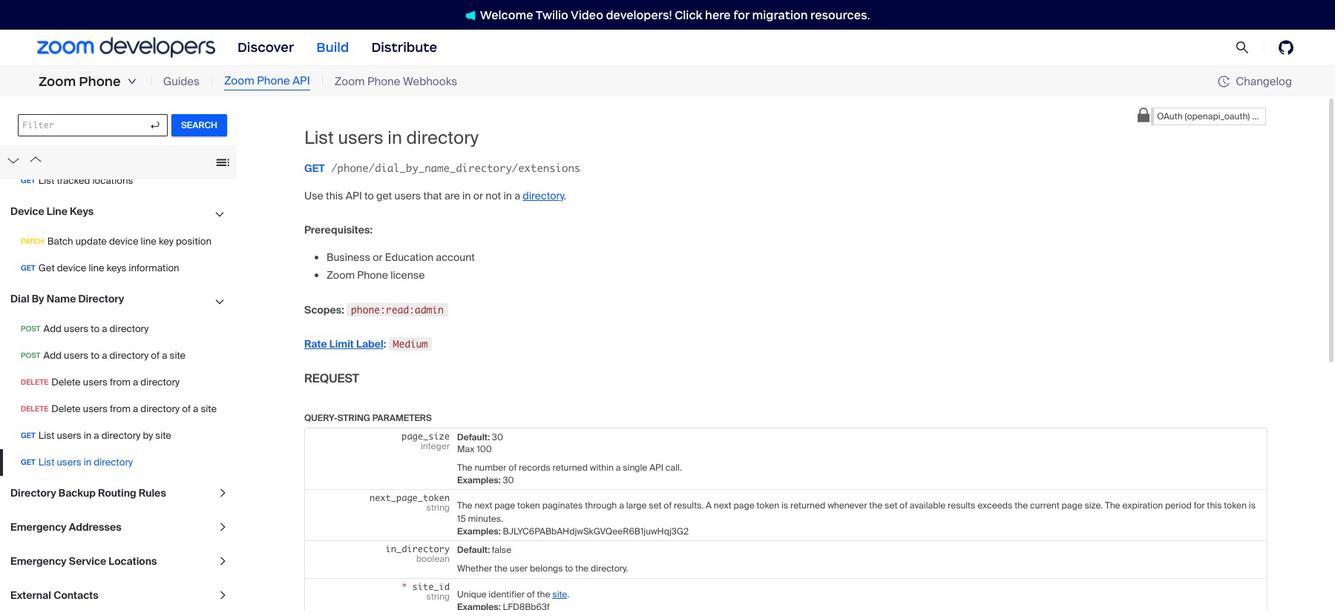 Task type: locate. For each thing, give the bounding box(es) containing it.
zoom developer logo image
[[37, 37, 215, 58]]

2 horizontal spatial zoom
[[335, 74, 365, 89]]

zoom for zoom phone webhooks
[[335, 74, 365, 89]]

developers!
[[606, 8, 672, 22]]

changelog
[[1236, 74, 1292, 89]]

2 zoom from the left
[[224, 74, 254, 89]]

welcome twilio video developers! click here for migration resources.
[[480, 8, 870, 22]]

3 zoom from the left
[[335, 74, 365, 89]]

notification image
[[465, 10, 480, 21], [465, 10, 476, 21]]

1 horizontal spatial zoom
[[224, 74, 254, 89]]

zoom phone webhooks
[[335, 74, 457, 89]]

1 phone from the left
[[79, 73, 121, 90]]

2 phone from the left
[[257, 74, 290, 89]]

1 zoom from the left
[[39, 73, 76, 90]]

zoom for zoom phone
[[39, 73, 76, 90]]

history image
[[1218, 76, 1236, 88], [1218, 76, 1230, 88]]

phone left api
[[257, 74, 290, 89]]

query-string parameters
[[304, 412, 432, 424]]

2 horizontal spatial phone
[[367, 74, 400, 89]]

api
[[293, 74, 310, 89]]

phone left down "image"
[[79, 73, 121, 90]]

request
[[304, 371, 359, 387]]

zoom phone
[[39, 73, 121, 90]]

phone
[[79, 73, 121, 90], [257, 74, 290, 89], [367, 74, 400, 89]]

0 horizontal spatial phone
[[79, 73, 121, 90]]

0 horizontal spatial zoom
[[39, 73, 76, 90]]

phone for zoom phone webhooks
[[367, 74, 400, 89]]

webhooks
[[403, 74, 457, 89]]

github image
[[1279, 40, 1294, 55], [1279, 40, 1294, 55]]

changelog link
[[1218, 74, 1292, 89]]

phone left "webhooks"
[[367, 74, 400, 89]]

3 phone from the left
[[367, 74, 400, 89]]

guides link
[[163, 73, 200, 90]]

parameters
[[372, 412, 432, 424]]

1 horizontal spatial phone
[[257, 74, 290, 89]]

zoom
[[39, 73, 76, 90], [224, 74, 254, 89], [335, 74, 365, 89]]

search image
[[1236, 41, 1249, 54], [1236, 41, 1249, 54]]



Task type: vqa. For each thing, say whether or not it's contained in the screenshot.
the middle integer
no



Task type: describe. For each thing, give the bounding box(es) containing it.
zoom phone api
[[224, 74, 310, 89]]

resources.
[[811, 8, 870, 22]]

down image
[[127, 77, 136, 86]]

zoom phone api link
[[224, 73, 310, 90]]

guides
[[163, 74, 200, 89]]

migration
[[752, 8, 808, 22]]

query-
[[304, 412, 337, 424]]

zoom for zoom phone api
[[224, 74, 254, 89]]

here
[[705, 8, 731, 22]]

click
[[675, 8, 703, 22]]

string
[[337, 412, 370, 424]]

twilio
[[536, 8, 568, 22]]

video
[[571, 8, 603, 22]]

welcome
[[480, 8, 533, 22]]

welcome twilio video developers! click here for migration resources. link
[[450, 7, 885, 23]]

zoom phone webhooks link
[[335, 73, 457, 90]]

for
[[734, 8, 750, 22]]

phone for zoom phone api
[[257, 74, 290, 89]]

phone for zoom phone
[[79, 73, 121, 90]]



